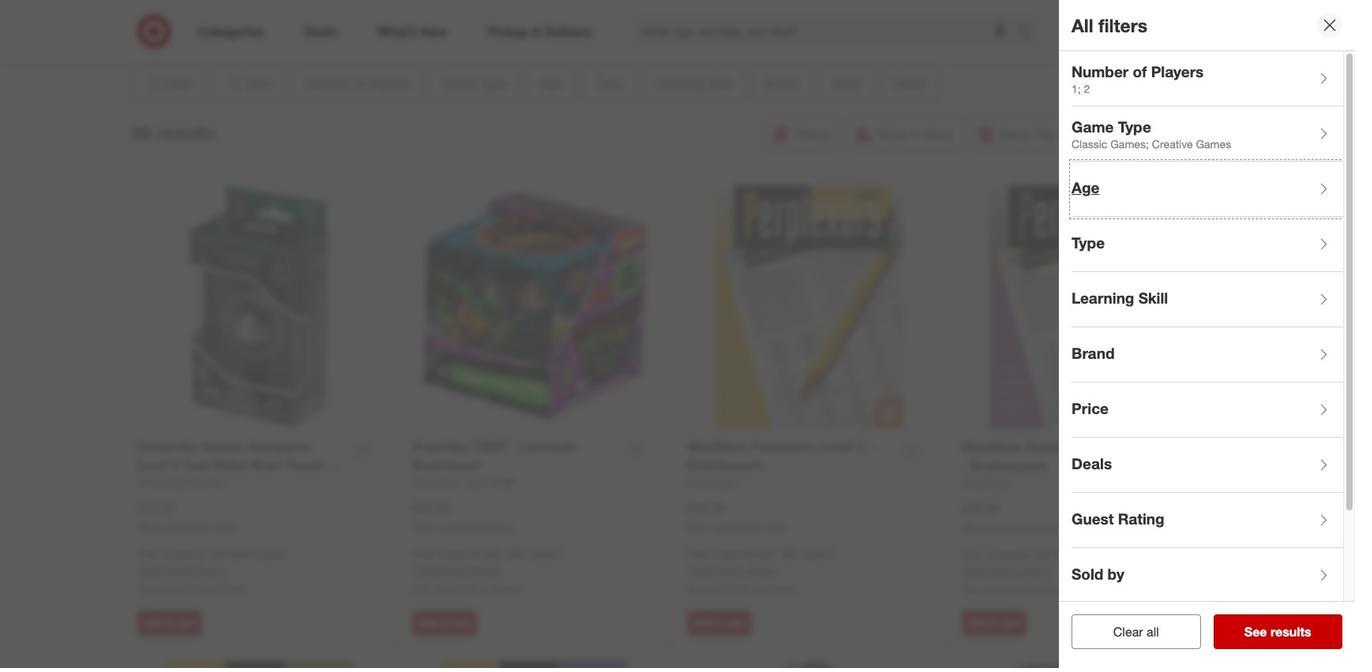 Task type: describe. For each thing, give the bounding box(es) containing it.
sold by button
[[1072, 549, 1343, 604]]

by
[[1108, 565, 1124, 583]]

games
[[1196, 138, 1231, 151]]

1 horizontal spatial $16.95 when purchased online
[[962, 501, 1062, 534]]

skill
[[1139, 289, 1168, 307]]

learning
[[1072, 289, 1134, 307]]

search
[[1011, 25, 1049, 41]]

2
[[1084, 82, 1090, 96]]

guest
[[1072, 510, 1114, 528]]

price button
[[1072, 383, 1343, 438]]

rating
[[1118, 510, 1165, 528]]

What can we help you find? suggestions appear below search field
[[631, 14, 1022, 49]]

clear all
[[1113, 625, 1159, 640]]

purchased inside $14.87 when purchased online
[[165, 522, 210, 533]]

see results button
[[1213, 615, 1343, 650]]

1 horizontal spatial $16.95
[[962, 501, 1000, 517]]

online inside $14.87 when purchased online
[[212, 522, 238, 533]]

type inside button
[[1072, 233, 1105, 252]]

purchased inside $25.99 when purchased online
[[439, 522, 485, 533]]

guest rating
[[1072, 510, 1165, 528]]

results for 99 results
[[157, 121, 215, 143]]

sold
[[1072, 565, 1103, 583]]

$14.87
[[137, 500, 175, 516]]

advertisement region
[[198, 0, 1145, 37]]

of
[[1133, 62, 1147, 80]]

0 horizontal spatial $16.95 when purchased online
[[687, 500, 787, 533]]

sponsored
[[1099, 38, 1145, 50]]

deals button
[[1072, 438, 1343, 494]]

number
[[1072, 62, 1129, 80]]

$25.99
[[412, 500, 450, 516]]

sold by
[[1072, 565, 1124, 583]]

99
[[131, 121, 152, 143]]

when inside $14.87 when purchased online
[[137, 522, 162, 533]]

clear all button
[[1072, 615, 1201, 650]]

results for see results
[[1271, 625, 1311, 640]]

number of players 1; 2
[[1072, 62, 1204, 96]]

brand
[[1072, 344, 1115, 362]]

filters
[[1099, 14, 1148, 36]]

age
[[1072, 178, 1100, 196]]



Task type: locate. For each thing, give the bounding box(es) containing it.
search button
[[1011, 14, 1049, 52]]

purchased
[[165, 522, 210, 533], [439, 522, 485, 533], [714, 522, 759, 533], [989, 522, 1034, 534]]

game
[[1072, 117, 1114, 136]]

all filters dialog
[[1059, 0, 1355, 669]]

$14.87 when purchased online
[[137, 500, 238, 533]]

with
[[208, 548, 228, 561], [482, 548, 503, 561], [757, 548, 778, 561], [1032, 548, 1053, 562]]

in
[[204, 583, 213, 596], [479, 583, 488, 596], [754, 583, 762, 596], [1029, 584, 1037, 597]]

results right 99
[[157, 121, 215, 143]]

$16.95 when purchased online
[[687, 500, 787, 533], [962, 501, 1062, 534]]

0 horizontal spatial type
[[1072, 233, 1105, 252]]

stores
[[216, 583, 246, 596], [491, 583, 521, 596], [765, 583, 796, 596], [1040, 584, 1071, 597]]

not
[[137, 583, 155, 596], [412, 583, 430, 596], [687, 583, 705, 596], [962, 584, 980, 597]]

free
[[137, 548, 159, 561], [412, 548, 434, 561], [687, 548, 709, 561], [962, 548, 984, 562]]

all filters
[[1072, 14, 1148, 36]]

age button
[[1072, 162, 1343, 217]]

when inside $25.99 when purchased online
[[412, 522, 437, 533]]

type inside the game type classic games; creative games
[[1118, 117, 1151, 136]]

type
[[1118, 117, 1151, 136], [1072, 233, 1105, 252]]

type down age
[[1072, 233, 1105, 252]]

classic
[[1072, 138, 1107, 151]]

creative
[[1152, 138, 1193, 151]]

$16.95
[[687, 500, 725, 516], [962, 501, 1000, 517]]

when
[[137, 522, 162, 533], [412, 522, 437, 533], [687, 522, 712, 533], [962, 522, 986, 534]]

type button
[[1072, 217, 1343, 272]]

games;
[[1111, 138, 1149, 151]]

1 horizontal spatial type
[[1118, 117, 1151, 136]]

$25.99 when purchased online
[[412, 500, 513, 533]]

players
[[1151, 62, 1204, 80]]

available
[[158, 583, 201, 596], [433, 583, 476, 596], [708, 583, 751, 596], [983, 584, 1026, 597]]

exclusions
[[141, 564, 194, 577], [416, 564, 469, 577], [691, 564, 744, 577], [966, 565, 1019, 578]]

learning skill button
[[1072, 272, 1343, 328]]

results right see
[[1271, 625, 1311, 640]]

shipping
[[162, 548, 205, 561], [437, 548, 479, 561], [712, 548, 754, 561], [987, 548, 1029, 562]]

0 horizontal spatial $16.95
[[687, 500, 725, 516]]

deals
[[1072, 455, 1112, 473]]

all
[[1147, 625, 1159, 640]]

1 vertical spatial results
[[1271, 625, 1311, 640]]

$35
[[231, 548, 249, 561], [506, 548, 524, 561], [781, 548, 799, 561], [1056, 548, 1073, 562]]

results
[[157, 121, 215, 143], [1271, 625, 1311, 640]]

*
[[137, 564, 141, 577], [412, 564, 416, 577], [687, 564, 691, 577], [962, 565, 966, 578]]

0 vertical spatial type
[[1118, 117, 1151, 136]]

1;
[[1072, 82, 1081, 96]]

guest rating button
[[1072, 494, 1343, 549]]

see
[[1244, 625, 1267, 640]]

game type classic games; creative games
[[1072, 117, 1231, 151]]

price
[[1072, 399, 1109, 417]]

1 horizontal spatial results
[[1271, 625, 1311, 640]]

apply.
[[197, 564, 227, 577], [472, 564, 502, 577], [747, 564, 777, 577], [1022, 565, 1051, 578]]

learning skill
[[1072, 289, 1168, 307]]

brand button
[[1072, 328, 1343, 383]]

see results
[[1244, 625, 1311, 640]]

online
[[212, 522, 238, 533], [487, 522, 513, 533], [762, 522, 787, 533], [1037, 522, 1062, 534]]

99 results
[[131, 121, 215, 143]]

0 vertical spatial results
[[157, 121, 215, 143]]

exclusions apply. button
[[141, 563, 227, 579], [416, 563, 502, 579], [691, 563, 777, 579], [966, 564, 1051, 580]]

orders*
[[252, 548, 288, 561], [527, 548, 563, 561], [802, 548, 837, 561], [1076, 548, 1112, 562]]

free shipping with $35 orders* * exclusions apply. not available in stores
[[137, 548, 288, 596], [412, 548, 563, 596], [687, 548, 837, 596], [962, 548, 1112, 597]]

all
[[1072, 14, 1093, 36]]

type up games;
[[1118, 117, 1151, 136]]

1 vertical spatial type
[[1072, 233, 1105, 252]]

online inside $25.99 when purchased online
[[487, 522, 513, 533]]

0 horizontal spatial results
[[157, 121, 215, 143]]

clear
[[1113, 625, 1143, 640]]

results inside button
[[1271, 625, 1311, 640]]



Task type: vqa. For each thing, say whether or not it's contained in the screenshot.
left $16.95
yes



